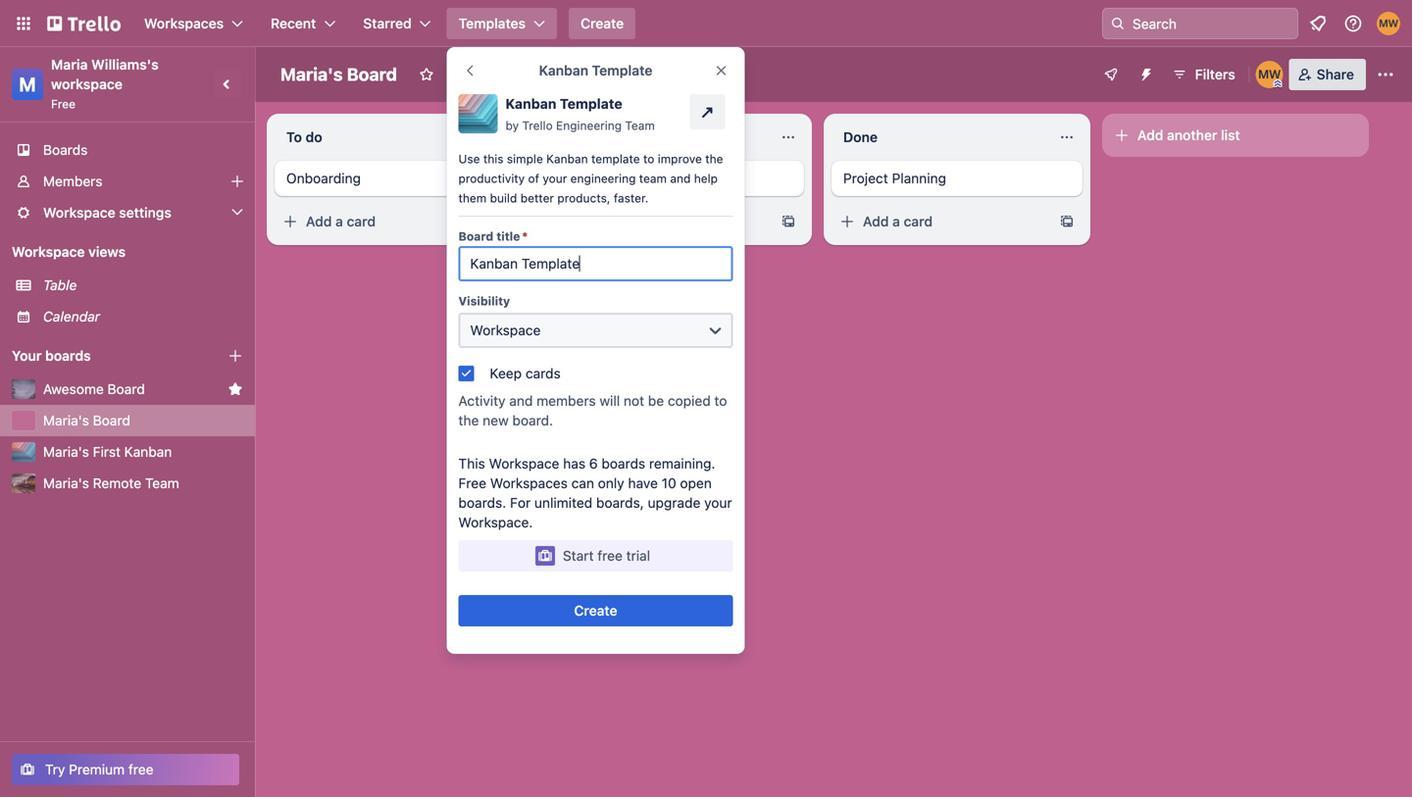 Task type: locate. For each thing, give the bounding box(es) containing it.
0 vertical spatial workspaces
[[144, 15, 224, 31]]

try
[[45, 762, 65, 778]]

use
[[459, 152, 480, 166]]

2 card from the left
[[625, 213, 654, 230]]

m
[[19, 73, 36, 96]]

free right premium
[[128, 762, 154, 778]]

recent button
[[259, 8, 348, 39]]

card down onboarding
[[347, 213, 376, 230]]

0 horizontal spatial create from template… image
[[502, 214, 518, 230]]

only
[[598, 475, 624, 491]]

0 horizontal spatial add a card button
[[275, 206, 494, 237]]

free
[[51, 97, 76, 111], [459, 475, 487, 491]]

team
[[625, 119, 655, 132], [145, 475, 179, 491]]

kanban up trello
[[506, 96, 557, 112]]

your boards
[[12, 348, 91, 364]]

start free trial
[[563, 548, 650, 564]]

Search field
[[1126, 9, 1298, 38]]

1 vertical spatial template
[[560, 96, 623, 112]]

free inside this workspace has 6 boards remaining. free workspaces can only have 10 open boards. for unlimited boards, upgrade your workspace.
[[459, 475, 487, 491]]

your inside the use this simple kanban template to improve the productivity of your engineering team and help them build better products, faster.
[[543, 172, 567, 185]]

template
[[592, 62, 653, 78], [560, 96, 623, 112]]

create from template… image for onboarding
[[502, 214, 518, 230]]

1 vertical spatial and
[[509, 393, 533, 409]]

2 horizontal spatial add a card button
[[832, 206, 1051, 237]]

1 horizontal spatial card
[[625, 213, 654, 230]]

0 horizontal spatial team
[[145, 475, 179, 491]]

2 a from the left
[[614, 213, 622, 230]]

share
[[1317, 66, 1355, 82]]

Board name text field
[[271, 59, 407, 90]]

the inside the activity and members will not be copied to the new board.
[[459, 412, 479, 429]]

workspaces up 'for'
[[490, 475, 568, 491]]

0 vertical spatial boards
[[45, 348, 91, 364]]

0 horizontal spatial a
[[336, 213, 343, 230]]

copied
[[668, 393, 711, 409]]

workspace up 'table'
[[12, 244, 85, 260]]

engineering
[[571, 172, 636, 185]]

members link
[[0, 166, 255, 197]]

maria's board down recent popup button
[[281, 64, 397, 85]]

0 vertical spatial maria's board
[[281, 64, 397, 85]]

1 horizontal spatial free
[[459, 475, 487, 491]]

project planning link
[[844, 169, 1071, 188]]

0 vertical spatial team
[[625, 119, 655, 132]]

free left trial
[[598, 548, 623, 564]]

awesome
[[43, 381, 104, 397]]

add a card button down the faster. at the left of page
[[553, 206, 773, 237]]

and up board.
[[509, 393, 533, 409]]

workspace views
[[12, 244, 126, 260]]

marketing plan link
[[565, 169, 793, 188]]

build
[[490, 191, 517, 205]]

card down the faster. at the left of page
[[625, 213, 654, 230]]

maria's down awesome
[[43, 412, 89, 429]]

workspaces inside dropdown button
[[144, 15, 224, 31]]

1 add a card button from the left
[[275, 206, 494, 237]]

boards link
[[0, 134, 255, 166]]

and inside the activity and members will not be copied to the new board.
[[509, 393, 533, 409]]

maria's remote team
[[43, 475, 179, 491]]

1 horizontal spatial boards
[[602, 456, 646, 472]]

boards up awesome
[[45, 348, 91, 364]]

team up template
[[625, 119, 655, 132]]

doing
[[565, 129, 604, 145]]

views
[[88, 244, 126, 260]]

create down start free trial button
[[574, 603, 618, 619]]

1 card from the left
[[347, 213, 376, 230]]

free down this at the bottom left of page
[[459, 475, 487, 491]]

0 horizontal spatial workspaces
[[144, 15, 224, 31]]

onboarding
[[286, 170, 361, 186]]

workspace
[[51, 76, 123, 92]]

boards up only
[[602, 456, 646, 472]]

create from template… image
[[502, 214, 518, 230], [781, 214, 796, 230]]

0 horizontal spatial add a card
[[306, 213, 376, 230]]

card down planning
[[904, 213, 933, 230]]

template up engineering
[[560, 96, 623, 112]]

members
[[43, 173, 102, 189]]

add a card button down 'onboarding' link
[[275, 206, 494, 237]]

1 add a card from the left
[[306, 213, 376, 230]]

maria's down recent popup button
[[281, 64, 343, 85]]

filters
[[1195, 66, 1236, 82]]

add inside button
[[1138, 127, 1164, 143]]

1 vertical spatial workspaces
[[490, 475, 568, 491]]

starred icon image
[[228, 382, 243, 397]]

1 horizontal spatial a
[[614, 213, 622, 230]]

add a card button for onboarding
[[275, 206, 494, 237]]

2 add a card button from the left
[[553, 206, 773, 237]]

to inside the use this simple kanban template to improve the productivity of your engineering team and help them build better products, faster.
[[643, 152, 655, 166]]

To do text field
[[275, 122, 490, 153]]

simple
[[507, 152, 543, 166]]

1 vertical spatial to
[[715, 393, 727, 409]]

the up "help"
[[705, 152, 723, 166]]

1 horizontal spatial the
[[705, 152, 723, 166]]

2 add a card from the left
[[585, 213, 654, 230]]

a
[[336, 213, 343, 230], [614, 213, 622, 230], [893, 213, 900, 230]]

create
[[581, 15, 624, 31], [574, 603, 618, 619]]

workspace
[[43, 205, 115, 221], [12, 244, 85, 260], [470, 322, 541, 338], [489, 456, 560, 472]]

help
[[694, 172, 718, 185]]

productivity
[[459, 172, 525, 185]]

1 horizontal spatial add a card button
[[553, 206, 773, 237]]

calendar link
[[43, 307, 243, 327]]

0 vertical spatial free
[[51, 97, 76, 111]]

and down 'improve'
[[670, 172, 691, 185]]

add down 'products,'
[[585, 213, 611, 230]]

board inside text box
[[347, 64, 397, 85]]

maria's left first
[[43, 444, 89, 460]]

this workspace has 6 boards remaining. free workspaces can only have 10 open boards. for unlimited boards, upgrade your workspace.
[[459, 456, 732, 531]]

0 horizontal spatial and
[[509, 393, 533, 409]]

add a card button for project planning
[[832, 206, 1051, 237]]

0 horizontal spatial free
[[128, 762, 154, 778]]

2 horizontal spatial add a card
[[863, 213, 933, 230]]

boards inside this workspace has 6 boards remaining. free workspaces can only have 10 open boards. for unlimited boards, upgrade your workspace.
[[602, 456, 646, 472]]

maria's
[[281, 64, 343, 85], [43, 412, 89, 429], [43, 444, 89, 460], [43, 475, 89, 491]]

3 a from the left
[[893, 213, 900, 230]]

None text field
[[459, 246, 733, 281]]

your
[[543, 172, 567, 185], [704, 495, 732, 511]]

workspace up 'for'
[[489, 456, 560, 472]]

create up kanban template
[[581, 15, 624, 31]]

this member is an admin of this board. image
[[1274, 79, 1283, 88]]

add down the project
[[863, 213, 889, 230]]

1 horizontal spatial create from template… image
[[781, 214, 796, 230]]

workspace for workspace settings
[[43, 205, 115, 221]]

template
[[591, 152, 640, 166]]

improve
[[658, 152, 702, 166]]

workspace for workspace views
[[12, 244, 85, 260]]

this
[[483, 152, 504, 166]]

board down starred
[[347, 64, 397, 85]]

1 horizontal spatial your
[[704, 495, 732, 511]]

0 vertical spatial create
[[581, 15, 624, 31]]

1 vertical spatial the
[[459, 412, 479, 429]]

add a card
[[306, 213, 376, 230], [585, 213, 654, 230], [863, 213, 933, 230]]

primary element
[[0, 0, 1412, 47]]

1 a from the left
[[336, 213, 343, 230]]

template inside the kanban template by trello engineering team
[[560, 96, 623, 112]]

kanban inside the kanban template by trello engineering team
[[506, 96, 557, 112]]

templates button
[[447, 8, 557, 39]]

1 vertical spatial maria's board
[[43, 412, 130, 429]]

board up maria's board link
[[107, 381, 145, 397]]

0 horizontal spatial to
[[643, 152, 655, 166]]

a for onboarding
[[336, 213, 343, 230]]

1 horizontal spatial workspaces
[[490, 475, 568, 491]]

add for project planning
[[863, 213, 889, 230]]

maria williams (mariawilliams94) image
[[1377, 12, 1401, 35]]

to
[[286, 129, 302, 145]]

filters button
[[1166, 59, 1241, 90]]

0 horizontal spatial card
[[347, 213, 376, 230]]

share button
[[1289, 59, 1366, 90]]

and
[[670, 172, 691, 185], [509, 393, 533, 409]]

create inside the primary element
[[581, 15, 624, 31]]

maria's board inside text box
[[281, 64, 397, 85]]

maria's board
[[281, 64, 397, 85], [43, 412, 130, 429]]

your right 'of' at the left top
[[543, 172, 567, 185]]

plan
[[632, 170, 659, 186]]

workspace navigation collapse icon image
[[214, 71, 241, 98]]

add a card down onboarding
[[306, 213, 376, 230]]

table
[[43, 277, 77, 293]]

a down the faster. at the left of page
[[614, 213, 622, 230]]

1 horizontal spatial maria's board
[[281, 64, 397, 85]]

maria's board down awesome board
[[43, 412, 130, 429]]

1 horizontal spatial to
[[715, 393, 727, 409]]

free down workspace
[[51, 97, 76, 111]]

1 vertical spatial free
[[128, 762, 154, 778]]

add a card down the project planning at the top of page
[[863, 213, 933, 230]]

maria's first kanban link
[[43, 442, 243, 462]]

2 horizontal spatial card
[[904, 213, 933, 230]]

2 horizontal spatial a
[[893, 213, 900, 230]]

templates
[[459, 15, 526, 31]]

1 horizontal spatial add a card
[[585, 213, 654, 230]]

card for project planning
[[904, 213, 933, 230]]

0 vertical spatial template
[[592, 62, 653, 78]]

0 vertical spatial and
[[670, 172, 691, 185]]

kanban down doing
[[546, 152, 588, 166]]

0 vertical spatial your
[[543, 172, 567, 185]]

workspace inside this workspace has 6 boards remaining. free workspaces can only have 10 open boards. for unlimited boards, upgrade your workspace.
[[489, 456, 560, 472]]

a for marketing plan
[[614, 213, 622, 230]]

calendar
[[43, 308, 100, 325]]

add board image
[[228, 348, 243, 364]]

workspace inside popup button
[[43, 205, 115, 221]]

3 add a card button from the left
[[832, 206, 1051, 237]]

your inside this workspace has 6 boards remaining. free workspaces can only have 10 open boards. for unlimited boards, upgrade your workspace.
[[704, 495, 732, 511]]

premium
[[69, 762, 125, 778]]

create button
[[569, 8, 636, 39], [459, 595, 733, 627]]

add a card down the faster. at the left of page
[[585, 213, 654, 230]]

to right copied
[[715, 393, 727, 409]]

template up kanban template link
[[592, 62, 653, 78]]

a down onboarding
[[336, 213, 343, 230]]

will
[[600, 393, 620, 409]]

create button up kanban template
[[569, 8, 636, 39]]

1 vertical spatial boards
[[602, 456, 646, 472]]

0 vertical spatial to
[[643, 152, 655, 166]]

2 create from template… image from the left
[[781, 214, 796, 230]]

your down open
[[704, 495, 732, 511]]

kanban
[[539, 62, 589, 78], [506, 96, 557, 112], [546, 152, 588, 166], [124, 444, 172, 460]]

the
[[705, 152, 723, 166], [459, 412, 479, 429]]

boards
[[43, 142, 88, 158]]

activity and members will not be copied to the new board.
[[459, 393, 727, 429]]

list
[[1221, 127, 1240, 143]]

1 vertical spatial create button
[[459, 595, 733, 627]]

boards,
[[596, 495, 644, 511]]

3 add a card from the left
[[863, 213, 933, 230]]

starred button
[[351, 8, 443, 39]]

not
[[624, 393, 644, 409]]

kanban template link
[[506, 94, 682, 114]]

1 horizontal spatial and
[[670, 172, 691, 185]]

team down maria's first kanban link on the bottom
[[145, 475, 179, 491]]

1 vertical spatial create
[[574, 603, 618, 619]]

workspace down members
[[43, 205, 115, 221]]

awesome board link
[[43, 380, 220, 399]]

workspaces up williams's
[[144, 15, 224, 31]]

kanban template
[[539, 62, 653, 78]]

*
[[522, 230, 528, 243]]

add down onboarding
[[306, 213, 332, 230]]

1 horizontal spatial team
[[625, 119, 655, 132]]

maria's inside text box
[[281, 64, 343, 85]]

0 vertical spatial free
[[598, 548, 623, 564]]

0 vertical spatial the
[[705, 152, 723, 166]]

maria williams (mariawilliams94) image
[[1256, 61, 1284, 88]]

add for marketing plan
[[585, 213, 611, 230]]

workspace visible image
[[454, 67, 470, 82]]

workspace down visibility
[[470, 322, 541, 338]]

0 horizontal spatial the
[[459, 412, 479, 429]]

a down the project planning at the top of page
[[893, 213, 900, 230]]

create button down start free trial button
[[459, 595, 733, 627]]

settings
[[119, 205, 171, 221]]

0 vertical spatial create button
[[569, 8, 636, 39]]

1 create from template… image from the left
[[502, 214, 518, 230]]

to up plan
[[643, 152, 655, 166]]

add
[[1138, 127, 1164, 143], [306, 213, 332, 230], [585, 213, 611, 230], [863, 213, 889, 230]]

trello
[[522, 119, 553, 132]]

3 card from the left
[[904, 213, 933, 230]]

remote
[[93, 475, 141, 491]]

add left another
[[1138, 127, 1164, 143]]

unlimited
[[535, 495, 593, 511]]

add a card button down project planning link
[[832, 206, 1051, 237]]

a for project planning
[[893, 213, 900, 230]]

add another list button
[[1102, 114, 1369, 157]]

0 horizontal spatial free
[[51, 97, 76, 111]]

the down 'activity'
[[459, 412, 479, 429]]

0 horizontal spatial your
[[543, 172, 567, 185]]

1 vertical spatial free
[[459, 475, 487, 491]]

awesome board
[[43, 381, 145, 397]]

have
[[628, 475, 658, 491]]

1 vertical spatial your
[[704, 495, 732, 511]]

maria's left remote
[[43, 475, 89, 491]]



Task type: vqa. For each thing, say whether or not it's contained in the screenshot.
Team management
no



Task type: describe. For each thing, give the bounding box(es) containing it.
activity
[[459, 393, 506, 409]]

back to home image
[[47, 8, 121, 39]]

template for kanban template by trello engineering team
[[560, 96, 623, 112]]

board up maria's first kanban on the left bottom
[[93, 412, 130, 429]]

maria's for maria's board link
[[43, 412, 89, 429]]

board.
[[512, 412, 553, 429]]

new
[[483, 412, 509, 429]]

maria's first kanban
[[43, 444, 172, 460]]

kanban up kanban template link
[[539, 62, 589, 78]]

free inside "maria williams's workspace free"
[[51, 97, 76, 111]]

6
[[589, 456, 598, 472]]

faster.
[[614, 191, 649, 205]]

try premium free
[[45, 762, 154, 778]]

your boards with 4 items element
[[12, 344, 198, 368]]

add a card button for marketing plan
[[553, 206, 773, 237]]

10
[[662, 475, 676, 491]]

keep cards
[[490, 365, 561, 382]]

star or unstar board image
[[419, 67, 434, 82]]

starred
[[363, 15, 412, 31]]

team inside the kanban template by trello engineering team
[[625, 119, 655, 132]]

team
[[639, 172, 667, 185]]

board left title
[[459, 230, 494, 243]]

start
[[563, 548, 594, 564]]

kanban down maria's board link
[[124, 444, 172, 460]]

maria williams's workspace free
[[51, 56, 162, 111]]

your
[[12, 348, 42, 364]]

search image
[[1110, 16, 1126, 31]]

done
[[844, 129, 878, 145]]

and inside the use this simple kanban template to improve the productivity of your engineering team and help them build better products, faster.
[[670, 172, 691, 185]]

boards.
[[459, 495, 506, 511]]

members
[[537, 393, 596, 409]]

0 horizontal spatial maria's board
[[43, 412, 130, 429]]

workspaces inside this workspace has 6 boards remaining. free workspaces can only have 10 open boards. for unlimited boards, upgrade your workspace.
[[490, 475, 568, 491]]

1 vertical spatial team
[[145, 475, 179, 491]]

template for kanban template
[[592, 62, 653, 78]]

workspace settings
[[43, 205, 171, 221]]

power ups image
[[1103, 67, 1119, 82]]

maria williams's workspace link
[[51, 56, 162, 92]]

project
[[844, 170, 888, 186]]

try premium free button
[[12, 754, 239, 786]]

another
[[1167, 127, 1218, 143]]

be
[[648, 393, 664, 409]]

board left customize views icon
[[515, 66, 553, 82]]

title
[[497, 230, 520, 243]]

Doing text field
[[553, 122, 769, 153]]

workspace.
[[459, 514, 533, 531]]

add a card for onboarding
[[306, 213, 376, 230]]

board link
[[482, 59, 565, 90]]

to do
[[286, 129, 322, 145]]

first
[[93, 444, 121, 460]]

add another list
[[1138, 127, 1240, 143]]

can
[[571, 475, 594, 491]]

maria's board link
[[43, 411, 243, 431]]

0 horizontal spatial boards
[[45, 348, 91, 364]]

them
[[459, 191, 487, 205]]

card for onboarding
[[347, 213, 376, 230]]

show menu image
[[1376, 65, 1396, 84]]

create button inside the primary element
[[569, 8, 636, 39]]

create from template… image
[[1059, 214, 1075, 230]]

maria's remote team link
[[43, 474, 243, 493]]

table link
[[43, 276, 243, 295]]

create from template… image for marketing plan
[[781, 214, 796, 230]]

open information menu image
[[1344, 14, 1363, 33]]

engineering
[[556, 119, 622, 132]]

workspace settings button
[[0, 197, 255, 229]]

cards
[[526, 365, 561, 382]]

add a card for project planning
[[863, 213, 933, 230]]

1 horizontal spatial free
[[598, 548, 623, 564]]

customize views image
[[575, 65, 594, 84]]

workspace for workspace
[[470, 322, 541, 338]]

return to previous screen image
[[462, 63, 478, 78]]

visibility
[[459, 294, 510, 308]]

use this simple kanban template to improve the productivity of your engineering team and help them build better products, faster.
[[459, 152, 723, 205]]

add a card for marketing plan
[[585, 213, 654, 230]]

trial
[[626, 548, 650, 564]]

by
[[506, 119, 519, 132]]

for
[[510, 495, 531, 511]]

close popover image
[[714, 63, 729, 78]]

add for onboarding
[[306, 213, 332, 230]]

onboarding link
[[286, 169, 514, 188]]

marketing
[[565, 170, 628, 186]]

workspaces button
[[132, 8, 255, 39]]

Done text field
[[832, 122, 1048, 153]]

maria's for the maria's remote team link
[[43, 475, 89, 491]]

remaining.
[[649, 456, 715, 472]]

do
[[306, 129, 322, 145]]

card for marketing plan
[[625, 213, 654, 230]]

upgrade
[[648, 495, 701, 511]]

williams's
[[91, 56, 159, 73]]

maria's for maria's first kanban link on the bottom
[[43, 444, 89, 460]]

kanban inside the use this simple kanban template to improve the productivity of your engineering team and help them build better products, faster.
[[546, 152, 588, 166]]

board title *
[[459, 230, 528, 243]]

maria
[[51, 56, 88, 73]]

products,
[[557, 191, 611, 205]]

the inside the use this simple kanban template to improve the productivity of your engineering team and help them build better products, faster.
[[705, 152, 723, 166]]

project planning
[[844, 170, 946, 186]]

to inside the activity and members will not be copied to the new board.
[[715, 393, 727, 409]]

has
[[563, 456, 586, 472]]

automation image
[[1131, 59, 1158, 86]]

m link
[[12, 69, 43, 100]]

planning
[[892, 170, 946, 186]]

open
[[680, 475, 712, 491]]

0 notifications image
[[1306, 12, 1330, 35]]



